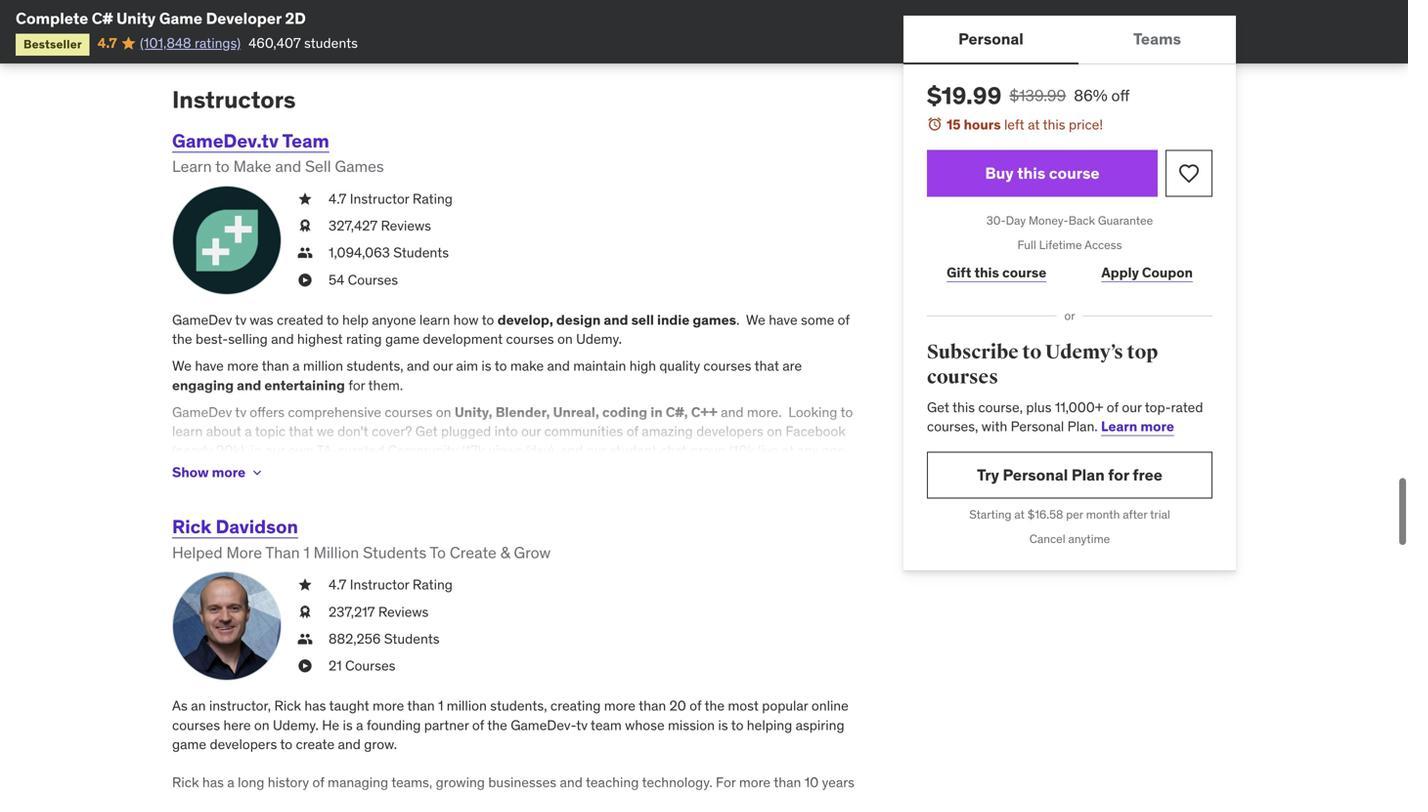 Task type: describe. For each thing, give the bounding box(es) containing it.
founding
[[367, 717, 421, 735]]

that inside we have more than a million students, and our aim is to make and maintain high quality courses that are engaging and entertaining for them.
[[755, 358, 779, 375]]

alarm image
[[927, 116, 943, 132]]

more inside button
[[212, 464, 246, 482]]

of inside and more.  looking to learn about a topic that we don't cover? get plugged into our communities of amazing developers on facebook (nearly 20k), in our own ta-curated community (17k views/day), and our student chat group (10k live at any one time).
[[626, 423, 638, 441]]

an
[[191, 698, 206, 716]]

lifetime
[[1039, 238, 1082, 253]]

hours
[[964, 116, 1001, 133]]

and inside gamedev.tv team learn to make and sell games
[[275, 157, 301, 177]]

for
[[716, 775, 736, 792]]

than inside rick has a long history of managing teams, growing businesses and teaching technology. for more than 10 years rick worked within the video game industry as game designer, producer, creative director, and executiv
[[774, 775, 801, 792]]

off
[[1111, 86, 1130, 106]]

sell
[[631, 311, 654, 329]]

wishlist image
[[1177, 162, 1201, 185]]

businesses
[[488, 775, 556, 792]]

access
[[1085, 238, 1122, 253]]

gamedev tv was created to help anyone learn how to develop, design and sell indie games
[[172, 311, 736, 329]]

personal inside get this course, plus 11,000+ of our top-rated courses, with personal plan.
[[1011, 418, 1064, 435]]

price!
[[1069, 116, 1103, 133]]

has inside as an instructor, rick has taught more than 1 million students, creating more than 20 of the most popular online courses here on udemy. he is a founding partner of the gamedev-tv team whose mission is to helping aspiring game developers to create and grow.
[[304, 698, 326, 716]]

this for gift this course
[[974, 264, 999, 281]]

rick davidson helped more than 1 million students to create & grow
[[172, 515, 551, 563]]

group
[[690, 442, 726, 460]]

sell
[[305, 157, 331, 177]]

rick left long on the left of page
[[172, 775, 199, 792]]

as an instructor, rick has taught more than 1 million students, creating more than 20 of the most popular online courses here on udemy. he is a founding partner of the gamedev-tv team whose mission is to helping aspiring game developers to create and grow.
[[172, 698, 849, 754]]

and inside as an instructor, rick has taught more than 1 million students, creating more than 20 of the most popular online courses here on udemy. he is a founding partner of the gamedev-tv team whose mission is to helping aspiring game developers to create and grow.
[[338, 736, 361, 754]]

rick davidson link
[[172, 515, 298, 539]]

chat
[[660, 442, 687, 460]]

rated
[[1171, 399, 1203, 416]]

15 hours left at this price!
[[947, 116, 1103, 133]]

gamedev tv offers comprehensive courses on unity, blender, unreal, coding in c#, c++
[[172, 404, 717, 421]]

gamedev tv for about
[[172, 404, 246, 421]]

developers inside as an instructor, rick has taught more than 1 million students, creating more than 20 of the most popular online courses here on udemy. he is a founding partner of the gamedev-tv team whose mission is to helping aspiring game developers to create and grow.
[[210, 736, 277, 754]]

xsmall image for 54 courses
[[297, 271, 313, 290]]

make
[[510, 358, 544, 375]]

some
[[801, 311, 834, 329]]

students inside the rick davidson helped more than 1 million students to create & grow
[[363, 543, 426, 563]]

course for buy this course
[[1049, 163, 1100, 183]]

show more
[[172, 464, 246, 482]]

54 courses
[[329, 271, 398, 289]]

bestseller
[[23, 37, 82, 52]]

rick inside the rick davidson helped more than 1 million students to create & grow
[[172, 515, 211, 539]]

courses up cover? get
[[385, 404, 433, 421]]

more inside we have more than a million students, and our aim is to make and maintain high quality courses that are engaging and entertaining for them.
[[227, 358, 259, 375]]

and inside .  we have some of the best-selling and highest rating game development courses on udemy.
[[271, 331, 294, 348]]

4.7 instructor rating for rick davidson
[[329, 577, 453, 594]]

courses inside .  we have some of the best-selling and highest rating game development courses on udemy.
[[506, 331, 554, 348]]

xsmall image inside show more button
[[250, 465, 265, 481]]

any
[[797, 442, 819, 460]]

comprehensive
[[288, 404, 381, 421]]

complete c# unity game developer 2d
[[16, 8, 306, 28]]

0 vertical spatial 4.7
[[98, 34, 117, 52]]

game inside .  we have some of the best-selling and highest rating game development courses on udemy.
[[385, 331, 420, 348]]

rick has a long history of managing teams, growing businesses and teaching technology. for more than 10 years rick worked within the video game industry as game designer, producer, creative director, and executiv
[[172, 775, 855, 795]]

game inside rick has a long history of managing teams, growing businesses and teaching technology. for more than 10 years rick worked within the video game industry as game designer, producer, creative director, and executiv
[[350, 794, 385, 795]]

of right '20'
[[690, 698, 701, 716]]

4.7 instructor rating for gamedev.tv team
[[329, 190, 453, 208]]

udemy. inside .  we have some of the best-selling and highest rating game development courses on udemy.
[[576, 331, 622, 348]]

courses for gamedev.tv team
[[348, 271, 398, 289]]

our down the topic
[[265, 442, 285, 460]]

course,
[[978, 399, 1023, 416]]

in inside and more.  looking to learn about a topic that we don't cover? get plugged into our communities of amazing developers on facebook (nearly 20k), in our own ta-curated community (17k views/day), and our student chat group (10k live at any one time).
[[251, 442, 262, 460]]

with
[[982, 418, 1007, 435]]

have for more
[[195, 358, 224, 375]]

rick inside as an instructor, rick has taught more than 1 million students, creating more than 20 of the most popular online courses here on udemy. he is a founding partner of the gamedev-tv team whose mission is to helping aspiring game developers to create and grow.
[[274, 698, 301, 716]]

learn inside gamedev.tv team learn to make and sell games
[[172, 157, 212, 177]]

more down top-
[[1140, 418, 1174, 435]]

our inside we have more than a million students, and our aim is to make and maintain high quality courses that are engaging and entertaining for them.
[[433, 358, 453, 375]]

try personal plan for free link
[[927, 452, 1213, 499]]

creating
[[550, 698, 601, 716]]

maintain high
[[573, 358, 656, 375]]

than up whose
[[639, 698, 666, 716]]

more.
[[747, 404, 782, 421]]

882,256 students
[[329, 631, 440, 648]]

we
[[317, 423, 334, 441]]

15
[[947, 116, 961, 133]]

or
[[1064, 309, 1075, 324]]

them.
[[368, 377, 403, 394]]

more up team
[[604, 698, 636, 716]]

our up 'views/day),'
[[521, 423, 541, 441]]

xsmall image down than on the bottom of the page
[[297, 576, 313, 595]]

as
[[441, 794, 455, 795]]

courses,
[[927, 418, 978, 435]]

highest
[[297, 331, 343, 348]]

buy
[[985, 163, 1014, 183]]

helping
[[747, 717, 792, 735]]

have for some
[[769, 311, 798, 329]]

this for get this course, plus 11,000+ of our top-rated courses, with personal plan.
[[952, 399, 975, 416]]

day
[[1006, 213, 1026, 228]]

video
[[314, 794, 347, 795]]

.
[[736, 311, 740, 329]]

long
[[238, 775, 264, 792]]

(17k
[[461, 442, 485, 460]]

unity
[[116, 8, 156, 28]]

student
[[610, 442, 657, 460]]

xsmall image left 327,427
[[297, 217, 313, 236]]

courses inside subscribe to udemy's top courses
[[927, 366, 998, 390]]

to
[[430, 543, 446, 563]]

at inside starting at $16.58 per month after trial cancel anytime
[[1014, 507, 1025, 523]]

partner
[[424, 717, 469, 735]]

the left most
[[704, 698, 725, 716]]

cover? get
[[372, 423, 438, 441]]

1 horizontal spatial for
[[1108, 465, 1129, 485]]

plugged
[[441, 423, 491, 441]]

design
[[556, 311, 601, 329]]

0 vertical spatial game
[[159, 8, 202, 28]]

complete
[[16, 8, 88, 28]]

of inside get this course, plus 11,000+ of our top-rated courses, with personal plan.
[[1107, 399, 1119, 416]]

a inside we have more than a million students, and our aim is to make and maintain high quality courses that are engaging and entertaining for them.
[[292, 358, 300, 375]]

after
[[1123, 507, 1147, 523]]

a inside rick has a long history of managing teams, growing businesses and teaching technology. for more than 10 years rick worked within the video game industry as game designer, producer, creative director, and executiv
[[227, 775, 234, 792]]

has inside rick has a long history of managing teams, growing businesses and teaching technology. for more than 10 years rick worked within the video game industry as game designer, producer, creative director, and executiv
[[202, 775, 224, 792]]

0 horizontal spatial is
[[343, 717, 353, 735]]

86%
[[1074, 86, 1108, 106]]

per
[[1066, 507, 1083, 523]]

327,427
[[329, 217, 378, 235]]

than up the partner
[[407, 698, 435, 716]]

back
[[1069, 213, 1095, 228]]

rick left worked
[[172, 794, 199, 795]]

of inside rick has a long history of managing teams, growing businesses and teaching technology. for more than 10 years rick worked within the video game industry as game designer, producer, creative director, and executiv
[[312, 775, 324, 792]]

topic
[[255, 423, 286, 441]]

more up founding
[[373, 698, 404, 716]]

our down communities
[[586, 442, 606, 460]]

xsmall image left 1,094,063
[[297, 244, 313, 263]]

on inside and more.  looking to learn about a topic that we don't cover? get plugged into our communities of amazing developers on facebook (nearly 20k), in our own ta-curated community (17k views/day), and our student chat group (10k live at any one time).
[[767, 423, 782, 441]]

gamedev tv for the
[[172, 311, 246, 329]]

more
[[226, 543, 262, 563]]

we have more than a million students, and our aim is to make and maintain high quality courses that are engaging and entertaining for them.
[[172, 358, 802, 394]]

instructor for team
[[350, 190, 409, 208]]

teaching
[[586, 775, 639, 792]]

community
[[388, 442, 458, 460]]

month
[[1086, 507, 1120, 523]]

xsmall image for 882,256 students
[[297, 630, 313, 649]]

grow
[[514, 543, 551, 563]]

students for team
[[393, 244, 449, 262]]

tv
[[576, 717, 587, 735]]

to inside and more.  looking to learn about a topic that we don't cover? get plugged into our communities of amazing developers on facebook (nearly 20k), in our own ta-curated community (17k views/day), and our student chat group (10k live at any one time).
[[840, 404, 853, 421]]

instructor for davidson
[[350, 577, 409, 594]]

to left create on the left of the page
[[280, 736, 292, 754]]

mission
[[668, 717, 715, 735]]

courses inside as an instructor, rick has taught more than 1 million students, creating more than 20 of the most popular online courses here on udemy. he is a founding partner of the gamedev-tv team whose mission is to helping aspiring game developers to create and grow.
[[172, 717, 220, 735]]

xsmall image left 21 on the bottom of page
[[297, 657, 313, 676]]

$19.99
[[927, 81, 1002, 110]]

million inside as an instructor, rick has taught more than 1 million students, creating more than 20 of the most popular online courses here on udemy. he is a founding partner of the gamedev-tv team whose mission is to helping aspiring game developers to create and grow.
[[447, 698, 487, 716]]

create
[[296, 736, 335, 754]]

30-day money-back guarantee full lifetime access
[[986, 213, 1153, 253]]

gamedev.tv
[[172, 129, 279, 152]]

of inside .  we have some of the best-selling and highest rating game development courses on udemy.
[[838, 311, 850, 329]]

(nearly
[[172, 442, 213, 460]]

team
[[282, 129, 329, 152]]



Task type: vqa. For each thing, say whether or not it's contained in the screenshot.
the top 'Surface'
no



Task type: locate. For each thing, give the bounding box(es) containing it.
was
[[250, 311, 273, 329]]

1,094,063 students
[[329, 244, 449, 262]]

udemy. inside as an instructor, rick has taught more than 1 million students, creating more than 20 of the most popular online courses here on udemy. he is a founding partner of the gamedev-tv team whose mission is to helping aspiring game developers to create and grow.
[[273, 717, 319, 735]]

0 vertical spatial courses
[[348, 271, 398, 289]]

courses
[[348, 271, 398, 289], [345, 658, 395, 675]]

xsmall image
[[297, 271, 313, 290], [297, 630, 313, 649]]

on right here on the left
[[254, 717, 270, 735]]

make
[[233, 157, 271, 177]]

of up student
[[626, 423, 638, 441]]

reviews
[[381, 217, 431, 235], [378, 604, 429, 621]]

0 vertical spatial students,
[[346, 358, 403, 375]]

davidson
[[216, 515, 298, 539]]

0 vertical spatial 1
[[304, 543, 310, 563]]

have
[[769, 311, 798, 329], [195, 358, 224, 375]]

0 horizontal spatial at
[[782, 442, 794, 460]]

engaging
[[172, 377, 234, 394]]

communities
[[544, 423, 623, 441]]

reviews up 882,256 students
[[378, 604, 429, 621]]

rick up the helped at the bottom left of the page
[[172, 515, 211, 539]]

2 vertical spatial game
[[350, 794, 385, 795]]

to left udemy's on the right top of the page
[[1022, 341, 1042, 365]]

years
[[822, 775, 855, 792]]

0 vertical spatial have
[[769, 311, 798, 329]]

2 horizontal spatial is
[[718, 717, 728, 735]]

2 xsmall image from the top
[[297, 630, 313, 649]]

in down the topic
[[251, 442, 262, 460]]

create
[[450, 543, 497, 563]]

creative
[[621, 794, 672, 795]]

xsmall image down sell
[[297, 190, 313, 209]]

1 horizontal spatial million
[[447, 698, 487, 716]]

at right left
[[1028, 116, 1040, 133]]

460,407
[[248, 34, 301, 52]]

than up entertaining
[[262, 358, 289, 375]]

2d
[[285, 8, 306, 28]]

quality
[[659, 358, 700, 375]]

try
[[977, 465, 999, 485]]

personal up the $16.58
[[1003, 465, 1068, 485]]

that left are
[[755, 358, 779, 375]]

developers up (10k
[[696, 423, 764, 441]]

1 horizontal spatial in
[[650, 404, 663, 421]]

our up learn more
[[1122, 399, 1142, 416]]

1 vertical spatial has
[[202, 775, 224, 792]]

within
[[251, 794, 288, 795]]

20k),
[[216, 442, 248, 460]]

0 vertical spatial xsmall image
[[297, 271, 313, 290]]

1 4.7 instructor rating from the top
[[329, 190, 453, 208]]

is
[[481, 358, 491, 375], [343, 717, 353, 735], [718, 717, 728, 735]]

xsmall image left '54'
[[297, 271, 313, 290]]

0 vertical spatial learn
[[172, 157, 212, 177]]

learn down gamedev.tv
[[172, 157, 212, 177]]

0 horizontal spatial course
[[1002, 264, 1046, 281]]

gift
[[947, 264, 971, 281]]

teams button
[[1078, 16, 1236, 63]]

1 vertical spatial million
[[447, 698, 487, 716]]

the down history
[[291, 794, 311, 795]]

0 vertical spatial game
[[385, 331, 420, 348]]

course for gift this course
[[1002, 264, 1046, 281]]

to right how
[[482, 311, 494, 329]]

has
[[304, 698, 326, 716], [202, 775, 224, 792]]

aspiring
[[796, 717, 844, 735]]

whose
[[625, 717, 665, 735]]

1 vertical spatial personal
[[1011, 418, 1064, 435]]

this right buy
[[1017, 163, 1046, 183]]

courses down subscribe
[[927, 366, 998, 390]]

1 horizontal spatial course
[[1049, 163, 1100, 183]]

teams,
[[391, 775, 432, 792]]

personal down plus in the bottom of the page
[[1011, 418, 1064, 435]]

tab list containing personal
[[904, 16, 1236, 65]]

on up plugged
[[436, 404, 451, 421]]

of right some
[[838, 311, 850, 329]]

0 vertical spatial gamedev tv
[[172, 311, 246, 329]]

1 vertical spatial 4.7
[[329, 190, 347, 208]]

personal inside button
[[958, 29, 1024, 49]]

1 horizontal spatial game
[[458, 794, 494, 795]]

aim
[[456, 358, 478, 375]]

rick davidson image
[[172, 572, 282, 682]]

on inside .  we have some of the best-selling and highest rating game development courses on udemy.
[[557, 331, 573, 348]]

1 horizontal spatial developers
[[696, 423, 764, 441]]

students, inside as an instructor, rick has taught more than 1 million students, creating more than 20 of the most popular online courses here on udemy. he is a founding partner of the gamedev-tv team whose mission is to helping aspiring game developers to create and grow.
[[490, 698, 547, 716]]

developers inside and more.  looking to learn about a topic that we don't cover? get plugged into our communities of amazing developers on facebook (nearly 20k), in our own ta-curated community (17k views/day), and our student chat group (10k live at any one time).
[[696, 423, 764, 441]]

to
[[215, 157, 230, 177], [326, 311, 339, 329], [482, 311, 494, 329], [1022, 341, 1042, 365], [494, 358, 507, 375], [840, 404, 853, 421], [731, 717, 744, 735], [280, 736, 292, 754]]

2 horizontal spatial at
[[1028, 116, 1040, 133]]

0 vertical spatial rating
[[412, 190, 453, 208]]

worked
[[202, 794, 247, 795]]

this for buy this course
[[1017, 163, 1046, 183]]

1 vertical spatial game
[[172, 736, 206, 754]]

reviews for team
[[381, 217, 431, 235]]

subscribe
[[927, 341, 1019, 365]]

the left gamedev-
[[487, 717, 507, 735]]

0 vertical spatial developers
[[696, 423, 764, 441]]

he
[[322, 717, 339, 735]]

0 vertical spatial 4.7 instructor rating
[[329, 190, 453, 208]]

1 instructor from the top
[[350, 190, 409, 208]]

1 horizontal spatial has
[[304, 698, 326, 716]]

to inside subscribe to udemy's top courses
[[1022, 341, 1042, 365]]

ta-
[[316, 442, 338, 460]]

a inside as an instructor, rick has taught more than 1 million students, creating more than 20 of the most popular online courses here on udemy. he is a founding partner of the gamedev-tv team whose mission is to helping aspiring game developers to create and grow.
[[356, 717, 363, 735]]

a down taught at bottom left
[[356, 717, 363, 735]]

for left free
[[1108, 465, 1129, 485]]

course up back at the top right
[[1049, 163, 1100, 183]]

4.7 for gamedev.tv team
[[329, 190, 347, 208]]

free
[[1133, 465, 1163, 485]]

million up entertaining
[[303, 358, 343, 375]]

gamedev.tv team link
[[172, 129, 329, 152]]

0 horizontal spatial million
[[303, 358, 343, 375]]

1 right than on the bottom of the page
[[304, 543, 310, 563]]

2 vertical spatial students
[[384, 631, 440, 648]]

that inside and more.  looking to learn about a topic that we don't cover? get plugged into our communities of amazing developers on facebook (nearly 20k), in our own ta-curated community (17k views/day), and our student chat group (10k live at any one time).
[[289, 423, 313, 441]]

1 horizontal spatial at
[[1014, 507, 1025, 523]]

0 vertical spatial learn
[[419, 311, 450, 329]]

xsmall image left 237,217
[[297, 603, 313, 622]]

(10k
[[729, 442, 755, 460]]

learn up (nearly
[[172, 423, 203, 441]]

1 vertical spatial instructor
[[350, 577, 409, 594]]

2 instructor from the top
[[350, 577, 409, 594]]

of right the partner
[[472, 717, 484, 735]]

udemy's
[[1045, 341, 1123, 365]]

million
[[303, 358, 343, 375], [447, 698, 487, 716]]

coupon
[[1142, 264, 1193, 281]]

game down managing
[[350, 794, 385, 795]]

developers down here on the left
[[210, 736, 277, 754]]

2 gamedev tv from the top
[[172, 404, 246, 421]]

don't
[[337, 423, 368, 441]]

our left the aim
[[433, 358, 453, 375]]

1 vertical spatial courses
[[345, 658, 395, 675]]

1 vertical spatial students
[[363, 543, 426, 563]]

more down selling
[[227, 358, 259, 375]]

course down full
[[1002, 264, 1046, 281]]

left
[[1004, 116, 1024, 133]]

game inside rick has a long history of managing teams, growing businesses and teaching technology. for more than 10 years rick worked within the video game industry as game designer, producer, creative director, and executiv
[[458, 794, 494, 795]]

have left some
[[769, 311, 798, 329]]

0 vertical spatial udemy.
[[576, 331, 622, 348]]

11,000+
[[1055, 399, 1103, 416]]

237,217
[[329, 604, 375, 621]]

to inside gamedev.tv team learn to make and sell games
[[215, 157, 230, 177]]

plan.
[[1067, 418, 1098, 435]]

rating for team
[[412, 190, 453, 208]]

a inside and more.  looking to learn about a topic that we don't cover? get plugged into our communities of amazing developers on facebook (nearly 20k), in our own ta-curated community (17k views/day), and our student chat group (10k live at any one time).
[[245, 423, 252, 441]]

1 vertical spatial at
[[782, 442, 794, 460]]

reviews for davidson
[[378, 604, 429, 621]]

0 vertical spatial million
[[303, 358, 343, 375]]

1 horizontal spatial that
[[755, 358, 779, 375]]

students down 327,427 reviews
[[393, 244, 449, 262]]

4.7 up 237,217
[[329, 577, 347, 594]]

game inside as an instructor, rick has taught more than 1 million students, creating more than 20 of the most popular online courses here on udemy. he is a founding partner of the gamedev-tv team whose mission is to helping aspiring game developers to create and grow.
[[172, 736, 206, 754]]

at right live
[[782, 442, 794, 460]]

1 horizontal spatial learn
[[1101, 418, 1137, 435]]

at left the $16.58
[[1014, 507, 1025, 523]]

for inside we have more than a million students, and our aim is to make and maintain high quality courses that are engaging and entertaining for them.
[[348, 377, 365, 394]]

game up (101,848 ratings)
[[159, 8, 202, 28]]

0 horizontal spatial has
[[202, 775, 224, 792]]

is right the aim
[[481, 358, 491, 375]]

courses inside we have more than a million students, and our aim is to make and maintain high quality courses that are engaging and entertaining for them.
[[703, 358, 751, 375]]

0 horizontal spatial 1
[[304, 543, 310, 563]]

0 vertical spatial at
[[1028, 116, 1040, 133]]

0 horizontal spatial have
[[195, 358, 224, 375]]

rick
[[172, 515, 211, 539], [274, 698, 301, 716], [172, 775, 199, 792], [172, 794, 199, 795]]

1 vertical spatial rating
[[412, 577, 453, 594]]

rating for davidson
[[412, 577, 453, 594]]

237,217 reviews
[[329, 604, 429, 621]]

of up "learn more" link
[[1107, 399, 1119, 416]]

courses down an on the bottom of the page
[[172, 717, 220, 735]]

students, inside we have more than a million students, and our aim is to make and maintain high quality courses that are engaging and entertaining for them.
[[346, 358, 403, 375]]

reviews up 1,094,063 students
[[381, 217, 431, 235]]

have inside .  we have some of the best-selling and highest rating game development courses on udemy.
[[769, 311, 798, 329]]

a up worked
[[227, 775, 234, 792]]

students down 237,217 reviews on the bottom
[[384, 631, 440, 648]]

gamedev.tv team image
[[172, 186, 282, 295]]

to inside we have more than a million students, and our aim is to make and maintain high quality courses that are engaging and entertaining for them.
[[494, 358, 507, 375]]

gamedev tv up best-
[[172, 311, 246, 329]]

$16.58
[[1027, 507, 1063, 523]]

1 vertical spatial 4.7 instructor rating
[[329, 577, 453, 594]]

taught
[[329, 698, 369, 716]]

1 horizontal spatial have
[[769, 311, 798, 329]]

this left the price!
[[1043, 116, 1065, 133]]

tab list
[[904, 16, 1236, 65]]

$139.99
[[1009, 86, 1066, 106]]

0 vertical spatial students
[[393, 244, 449, 262]]

0 vertical spatial personal
[[958, 29, 1024, 49]]

to down most
[[731, 717, 744, 735]]

producer,
[[559, 794, 617, 795]]

that up own
[[289, 423, 313, 441]]

0 horizontal spatial students,
[[346, 358, 403, 375]]

than left '10'
[[774, 775, 801, 792]]

than
[[262, 358, 289, 375], [407, 698, 435, 716], [639, 698, 666, 716], [774, 775, 801, 792]]

1 vertical spatial that
[[289, 423, 313, 441]]

1 vertical spatial for
[[1108, 465, 1129, 485]]

has up worked
[[202, 775, 224, 792]]

1 vertical spatial course
[[1002, 264, 1046, 281]]

money-
[[1029, 213, 1069, 228]]

0 vertical spatial in
[[650, 404, 663, 421]]

own
[[288, 442, 314, 460]]

this inside button
[[1017, 163, 1046, 183]]

personal up $19.99
[[958, 29, 1024, 49]]

has up he
[[304, 698, 326, 716]]

technology.
[[642, 775, 713, 792]]

more inside rick has a long history of managing teams, growing businesses and teaching technology. for more than 10 years rick worked within the video game industry as game designer, producer, creative director, and executiv
[[739, 775, 771, 792]]

0 vertical spatial for
[[348, 377, 365, 394]]

into
[[494, 423, 518, 441]]

instructor up 237,217 reviews on the bottom
[[350, 577, 409, 594]]

rating down to
[[412, 577, 453, 594]]

course inside button
[[1049, 163, 1100, 183]]

learn right plan.
[[1101, 418, 1137, 435]]

0 horizontal spatial learn
[[172, 157, 212, 177]]

is down most
[[718, 717, 728, 735]]

to left help
[[326, 311, 339, 329]]

0 horizontal spatial in
[[251, 442, 262, 460]]

1 inside the rick davidson helped more than 1 million students to create & grow
[[304, 543, 310, 563]]

our inside get this course, plus 11,000+ of our top-rated courses, with personal plan.
[[1122, 399, 1142, 416]]

this up courses,
[[952, 399, 975, 416]]

1 up the partner
[[438, 698, 443, 716]]

1 horizontal spatial is
[[481, 358, 491, 375]]

1 vertical spatial developers
[[210, 736, 277, 754]]

1 inside as an instructor, rick has taught more than 1 million students, creating more than 20 of the most popular online courses here on udemy. he is a founding partner of the gamedev-tv team whose mission is to helping aspiring game developers to create and grow.
[[438, 698, 443, 716]]

on up live
[[767, 423, 782, 441]]

2 4.7 instructor rating from the top
[[329, 577, 453, 594]]

1 vertical spatial in
[[251, 442, 262, 460]]

1 gamedev tv from the top
[[172, 311, 246, 329]]

1 vertical spatial learn
[[172, 423, 203, 441]]

is inside we have more than a million students, and our aim is to make and maintain high quality courses that are engaging and entertaining for them.
[[481, 358, 491, 375]]

as
[[172, 698, 188, 716]]

instructor,
[[209, 698, 271, 716]]

popular
[[762, 698, 808, 716]]

million inside we have more than a million students, and our aim is to make and maintain high quality courses that are engaging and entertaining for them.
[[303, 358, 343, 375]]

students left to
[[363, 543, 426, 563]]

most
[[728, 698, 759, 716]]

0 horizontal spatial learn
[[172, 423, 203, 441]]

managing
[[328, 775, 388, 792]]

and more.  looking to learn about a topic that we don't cover? get plugged into our communities of amazing developers on facebook (nearly 20k), in our own ta-curated community (17k views/day), and our student chat group (10k live at any one time).
[[172, 404, 853, 479]]

the
[[172, 331, 192, 348], [704, 698, 725, 716], [487, 717, 507, 735], [291, 794, 311, 795]]

have inside we have more than a million students, and our aim is to make and maintain high quality courses that are engaging and entertaining for them.
[[195, 358, 224, 375]]

courses down 882,256 students
[[345, 658, 395, 675]]

industry
[[388, 794, 438, 795]]

how
[[453, 311, 479, 329]]

1 horizontal spatial learn
[[419, 311, 450, 329]]

1 vertical spatial xsmall image
[[297, 630, 313, 649]]

to left make on the top of the page
[[494, 358, 507, 375]]

1 vertical spatial 1
[[438, 698, 443, 716]]

top
[[1127, 341, 1158, 365]]

0 vertical spatial instructor
[[350, 190, 409, 208]]

udemy. down design
[[576, 331, 622, 348]]

guarantee
[[1098, 213, 1153, 228]]

xsmall image
[[297, 190, 313, 209], [297, 217, 313, 236], [297, 244, 313, 263], [250, 465, 265, 481], [297, 576, 313, 595], [297, 603, 313, 622], [297, 657, 313, 676]]

game down anyone
[[385, 331, 420, 348]]

2 vertical spatial 4.7
[[329, 577, 347, 594]]

plus
[[1026, 399, 1052, 416]]

1 vertical spatial learn
[[1101, 418, 1137, 435]]

30-
[[986, 213, 1006, 228]]

4.7
[[98, 34, 117, 52], [329, 190, 347, 208], [329, 577, 347, 594]]

4.7 for rick davidson
[[329, 577, 347, 594]]

4.7 down the c#
[[98, 34, 117, 52]]

1 vertical spatial have
[[195, 358, 224, 375]]

starting at $16.58 per month after trial cancel anytime
[[969, 507, 1170, 547]]

the inside .  we have some of the best-selling and highest rating game development courses on udemy.
[[172, 331, 192, 348]]

is right he
[[343, 717, 353, 735]]

1 rating from the top
[[412, 190, 453, 208]]

(101,848 ratings)
[[140, 34, 241, 52]]

xsmall image down the topic
[[250, 465, 265, 481]]

1 xsmall image from the top
[[297, 271, 313, 290]]

2 vertical spatial personal
[[1003, 465, 1068, 485]]

1 vertical spatial gamedev tv
[[172, 404, 246, 421]]

offers
[[250, 404, 285, 421]]

2 vertical spatial at
[[1014, 507, 1025, 523]]

0 vertical spatial has
[[304, 698, 326, 716]]

more down 20k),
[[212, 464, 246, 482]]

students, up gamedev-
[[490, 698, 547, 716]]

facebook
[[786, 423, 846, 441]]

learn inside and more.  looking to learn about a topic that we don't cover? get plugged into our communities of amazing developers on facebook (nearly 20k), in our own ta-curated community (17k views/day), and our student chat group (10k live at any one time).
[[172, 423, 203, 441]]

1 vertical spatial udemy.
[[273, 717, 319, 735]]

gift this course
[[947, 264, 1046, 281]]

1 horizontal spatial udemy.
[[576, 331, 622, 348]]

0 horizontal spatial game
[[159, 8, 202, 28]]

udemy. up create on the left of the page
[[273, 717, 319, 735]]

the inside rick has a long history of managing teams, growing businesses and teaching technology. for more than 10 years rick worked within the video game industry as game designer, producer, creative director, and executiv
[[291, 794, 311, 795]]

students for davidson
[[384, 631, 440, 648]]

0 vertical spatial course
[[1049, 163, 1100, 183]]

4.7 up 327,427
[[329, 190, 347, 208]]

students, up them.
[[346, 358, 403, 375]]

0 horizontal spatial for
[[348, 377, 365, 394]]

at
[[1028, 116, 1040, 133], [782, 442, 794, 460], [1014, 507, 1025, 523]]

at inside and more.  looking to learn about a topic that we don't cover? get plugged into our communities of amazing developers on facebook (nearly 20k), in our own ta-curated community (17k views/day), and our student chat group (10k live at any one time).
[[782, 442, 794, 460]]

students
[[393, 244, 449, 262], [363, 543, 426, 563], [384, 631, 440, 648]]

1 vertical spatial game
[[458, 794, 494, 795]]

c#,
[[666, 404, 688, 421]]

0 vertical spatial reviews
[[381, 217, 431, 235]]

courses for rick davidson
[[345, 658, 395, 675]]

4.7 instructor rating up 237,217 reviews on the bottom
[[329, 577, 453, 594]]

on inside as an instructor, rick has taught more than 1 million students, creating more than 20 of the most popular online courses here on udemy. he is a founding partner of the gamedev-tv team whose mission is to helping aspiring game developers to create and grow.
[[254, 717, 270, 735]]

(101,848
[[140, 34, 191, 52]]

1 vertical spatial reviews
[[378, 604, 429, 621]]

cancel
[[1029, 532, 1065, 547]]

on
[[557, 331, 573, 348], [436, 404, 451, 421], [767, 423, 782, 441], [254, 717, 270, 735]]

2 rating from the top
[[412, 577, 453, 594]]

personal button
[[904, 16, 1078, 63]]

this right the gift
[[974, 264, 999, 281]]

show
[[172, 464, 209, 482]]

have up engaging
[[195, 358, 224, 375]]

for left them.
[[348, 377, 365, 394]]

a up entertaining
[[292, 358, 300, 375]]

to down gamedev.tv
[[215, 157, 230, 177]]

get
[[927, 399, 949, 416]]

1 horizontal spatial students,
[[490, 698, 547, 716]]

game down an on the bottom of the page
[[172, 736, 206, 754]]

1 horizontal spatial 1
[[438, 698, 443, 716]]

1 vertical spatial students,
[[490, 698, 547, 716]]

0 horizontal spatial udemy.
[[273, 717, 319, 735]]

gamedev tv
[[172, 311, 246, 329], [172, 404, 246, 421]]

than inside we have more than a million students, and our aim is to make and maintain high quality courses that are engaging and entertaining for them.
[[262, 358, 289, 375]]

this inside get this course, plus 11,000+ of our top-rated courses, with personal plan.
[[952, 399, 975, 416]]

in left c#,
[[650, 404, 663, 421]]

0 horizontal spatial that
[[289, 423, 313, 441]]

develop,
[[497, 311, 553, 329]]

0 horizontal spatial developers
[[210, 736, 277, 754]]

courses down develop,
[[506, 331, 554, 348]]

0 vertical spatial that
[[755, 358, 779, 375]]

created
[[277, 311, 323, 329]]



